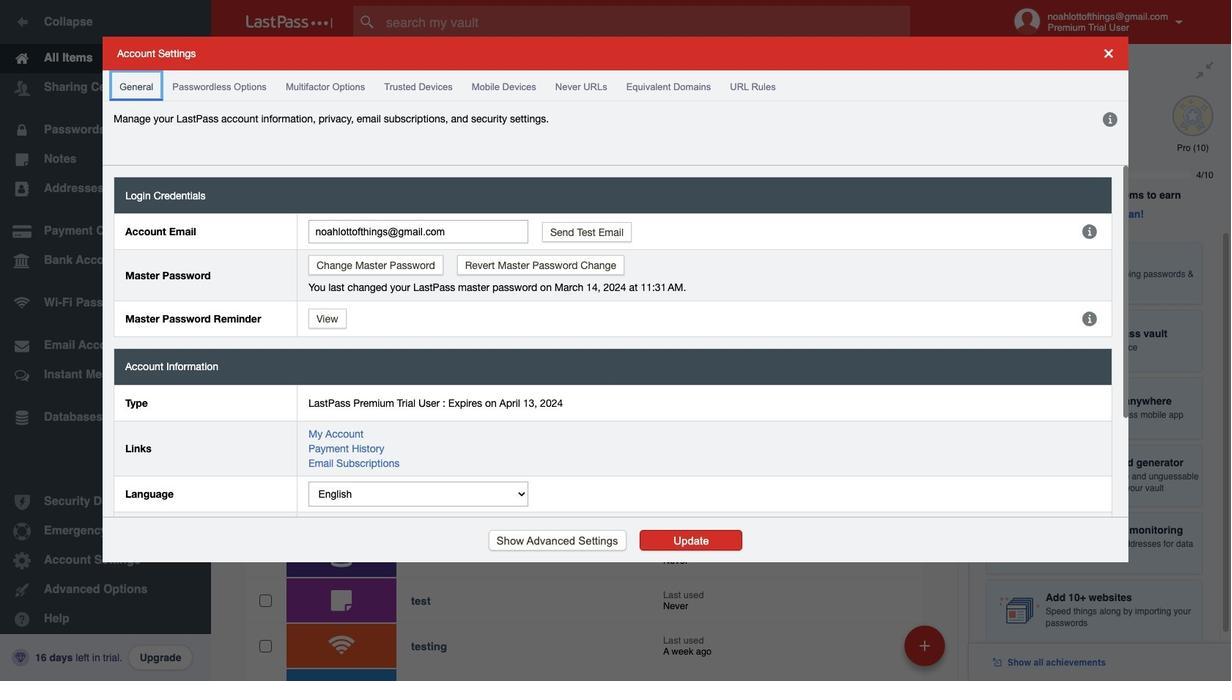 Task type: describe. For each thing, give the bounding box(es) containing it.
search my vault text field
[[353, 6, 939, 38]]

lastpass image
[[246, 15, 333, 29]]



Task type: vqa. For each thing, say whether or not it's contained in the screenshot.
New item element
no



Task type: locate. For each thing, give the bounding box(es) containing it.
vault options navigation
[[211, 44, 969, 88]]

main navigation navigation
[[0, 0, 211, 681]]

new item image
[[920, 640, 930, 651]]

Search search field
[[353, 6, 939, 38]]

new item navigation
[[900, 621, 954, 681]]



